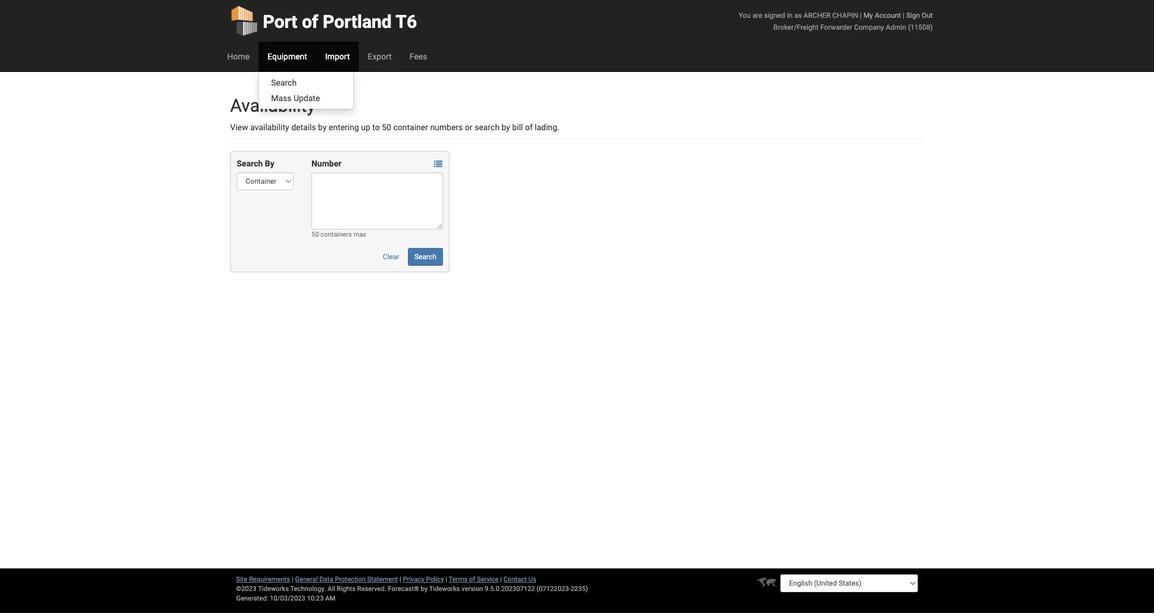 Task type: describe. For each thing, give the bounding box(es) containing it.
site
[[236, 576, 247, 584]]

2 horizontal spatial by
[[502, 122, 510, 132]]

export button
[[359, 42, 401, 71]]

1 vertical spatial of
[[525, 122, 533, 132]]

or
[[465, 122, 473, 132]]

are
[[752, 11, 762, 19]]

©2023 tideworks
[[236, 586, 289, 593]]

search inside button
[[414, 253, 436, 261]]

search by
[[237, 159, 274, 169]]

out
[[922, 11, 933, 19]]

signed
[[764, 11, 785, 19]]

search button
[[408, 248, 443, 266]]

admin
[[886, 23, 906, 31]]

my
[[863, 11, 873, 19]]

rights
[[337, 586, 355, 593]]

10:23
[[307, 595, 324, 603]]

clear button
[[376, 248, 406, 266]]

privacy policy link
[[403, 576, 444, 584]]

| up 9.5.0.202307122
[[500, 576, 502, 584]]

you
[[739, 11, 751, 19]]

port of portland t6 link
[[230, 0, 417, 42]]

0 vertical spatial of
[[302, 11, 318, 32]]

details
[[291, 122, 316, 132]]

1 vertical spatial 50
[[311, 231, 319, 238]]

site requirements | general data protection statement | privacy policy | terms of service | contact us ©2023 tideworks technology. all rights reserved. forecast® by tideworks version 9.5.0.202307122 (07122023-2235) generated: 10/03/2023 10:23 am
[[236, 576, 588, 603]]

entering
[[329, 122, 359, 132]]

contact us link
[[503, 576, 536, 584]]

service
[[477, 576, 499, 584]]

import
[[325, 52, 350, 61]]

0 vertical spatial 50
[[382, 122, 391, 132]]

contact
[[503, 576, 527, 584]]

to
[[372, 122, 380, 132]]

company
[[854, 23, 884, 31]]

account
[[875, 11, 901, 19]]

bill
[[512, 122, 523, 132]]

site requirements link
[[236, 576, 290, 584]]

search mass update
[[271, 78, 320, 103]]

requirements
[[249, 576, 290, 584]]

home
[[227, 52, 250, 61]]

forecast®
[[388, 586, 419, 593]]

by
[[265, 159, 274, 169]]

50 containers max
[[311, 231, 366, 238]]

clear
[[383, 253, 399, 261]]

numbers
[[430, 122, 463, 132]]

general
[[295, 576, 318, 584]]

max
[[353, 231, 366, 238]]

view availability details by entering up to 50 container numbers or search by bill of lading.
[[230, 122, 560, 132]]

| up the tideworks
[[446, 576, 447, 584]]

0 horizontal spatial by
[[318, 122, 327, 132]]

port of portland t6
[[263, 11, 417, 32]]

chapin
[[832, 11, 858, 19]]

| left my
[[860, 11, 862, 19]]

mass
[[271, 93, 291, 103]]



Task type: locate. For each thing, give the bounding box(es) containing it.
as
[[794, 11, 802, 19]]

50 left containers
[[311, 231, 319, 238]]

1 horizontal spatial 50
[[382, 122, 391, 132]]

by down privacy policy "link" at the bottom left
[[421, 586, 428, 593]]

0 horizontal spatial of
[[302, 11, 318, 32]]

by inside site requirements | general data protection statement | privacy policy | terms of service | contact us ©2023 tideworks technology. all rights reserved. forecast® by tideworks version 9.5.0.202307122 (07122023-2235) generated: 10/03/2023 10:23 am
[[421, 586, 428, 593]]

statement
[[367, 576, 398, 584]]

mass update link
[[259, 91, 353, 106]]

export
[[368, 52, 392, 61]]

10/03/2023
[[270, 595, 305, 603]]

equipment
[[267, 52, 307, 61]]

am
[[325, 595, 335, 603]]

broker/freight
[[773, 23, 819, 31]]

2 vertical spatial search
[[414, 253, 436, 261]]

1 horizontal spatial search
[[271, 78, 297, 88]]

1 horizontal spatial by
[[421, 586, 428, 593]]

by left 'bill' at the left of the page
[[502, 122, 510, 132]]

policy
[[426, 576, 444, 584]]

archer
[[804, 11, 831, 19]]

home button
[[218, 42, 259, 71]]

generated:
[[236, 595, 268, 603]]

import button
[[316, 42, 359, 71]]

0 horizontal spatial 50
[[311, 231, 319, 238]]

2 vertical spatial of
[[469, 576, 475, 584]]

up
[[361, 122, 370, 132]]

my account link
[[863, 11, 901, 19]]

view
[[230, 122, 248, 132]]

by
[[318, 122, 327, 132], [502, 122, 510, 132], [421, 586, 428, 593]]

us
[[528, 576, 536, 584]]

50 right to
[[382, 122, 391, 132]]

container
[[393, 122, 428, 132]]

terms
[[449, 576, 467, 584]]

2 horizontal spatial search
[[414, 253, 436, 261]]

1 horizontal spatial of
[[469, 576, 475, 584]]

1 vertical spatial search
[[237, 159, 263, 169]]

search left by
[[237, 159, 263, 169]]

update
[[294, 93, 320, 103]]

search for by
[[237, 159, 263, 169]]

0 horizontal spatial search
[[237, 159, 263, 169]]

sign
[[906, 11, 920, 19]]

of
[[302, 11, 318, 32], [525, 122, 533, 132], [469, 576, 475, 584]]

Number text field
[[311, 173, 443, 230]]

search
[[271, 78, 297, 88], [237, 159, 263, 169], [414, 253, 436, 261]]

0 vertical spatial search
[[271, 78, 297, 88]]

| left general
[[292, 576, 293, 584]]

availability
[[250, 122, 289, 132]]

by right details
[[318, 122, 327, 132]]

(07122023-
[[537, 586, 571, 593]]

search link
[[259, 75, 353, 91]]

of up version
[[469, 576, 475, 584]]

2 horizontal spatial of
[[525, 122, 533, 132]]

port
[[263, 11, 297, 32]]

forwarder
[[820, 23, 852, 31]]

protection
[[335, 576, 366, 584]]

(11508)
[[908, 23, 933, 31]]

in
[[787, 11, 793, 19]]

version
[[462, 586, 483, 593]]

fees
[[410, 52, 427, 61]]

containers
[[321, 231, 352, 238]]

| left sign
[[903, 11, 904, 19]]

search up mass
[[271, 78, 297, 88]]

|
[[860, 11, 862, 19], [903, 11, 904, 19], [292, 576, 293, 584], [400, 576, 401, 584], [446, 576, 447, 584], [500, 576, 502, 584]]

equipment button
[[259, 42, 316, 71]]

number
[[311, 159, 341, 169]]

sign out link
[[906, 11, 933, 19]]

data
[[319, 576, 333, 584]]

search inside search mass update
[[271, 78, 297, 88]]

9.5.0.202307122
[[485, 586, 535, 593]]

all
[[327, 586, 335, 593]]

search
[[475, 122, 500, 132]]

| up forecast®
[[400, 576, 401, 584]]

of inside site requirements | general data protection statement | privacy policy | terms of service | contact us ©2023 tideworks technology. all rights reserved. forecast® by tideworks version 9.5.0.202307122 (07122023-2235) generated: 10/03/2023 10:23 am
[[469, 576, 475, 584]]

search for mass
[[271, 78, 297, 88]]

terms of service link
[[449, 576, 499, 584]]

t6
[[396, 11, 417, 32]]

technology.
[[290, 586, 326, 593]]

fees button
[[401, 42, 436, 71]]

privacy
[[403, 576, 424, 584]]

availability
[[230, 95, 315, 116]]

50
[[382, 122, 391, 132], [311, 231, 319, 238]]

lading.
[[535, 122, 560, 132]]

search right the clear button
[[414, 253, 436, 261]]

tideworks
[[429, 586, 460, 593]]

of right 'bill' at the left of the page
[[525, 122, 533, 132]]

reserved.
[[357, 586, 386, 593]]

general data protection statement link
[[295, 576, 398, 584]]

2235)
[[571, 586, 588, 593]]

portland
[[323, 11, 392, 32]]

you are signed in as archer chapin | my account | sign out broker/freight forwarder company admin (11508)
[[739, 11, 933, 31]]

show list image
[[434, 160, 442, 168]]

of right port
[[302, 11, 318, 32]]



Task type: vqa. For each thing, say whether or not it's contained in the screenshot.
Log
no



